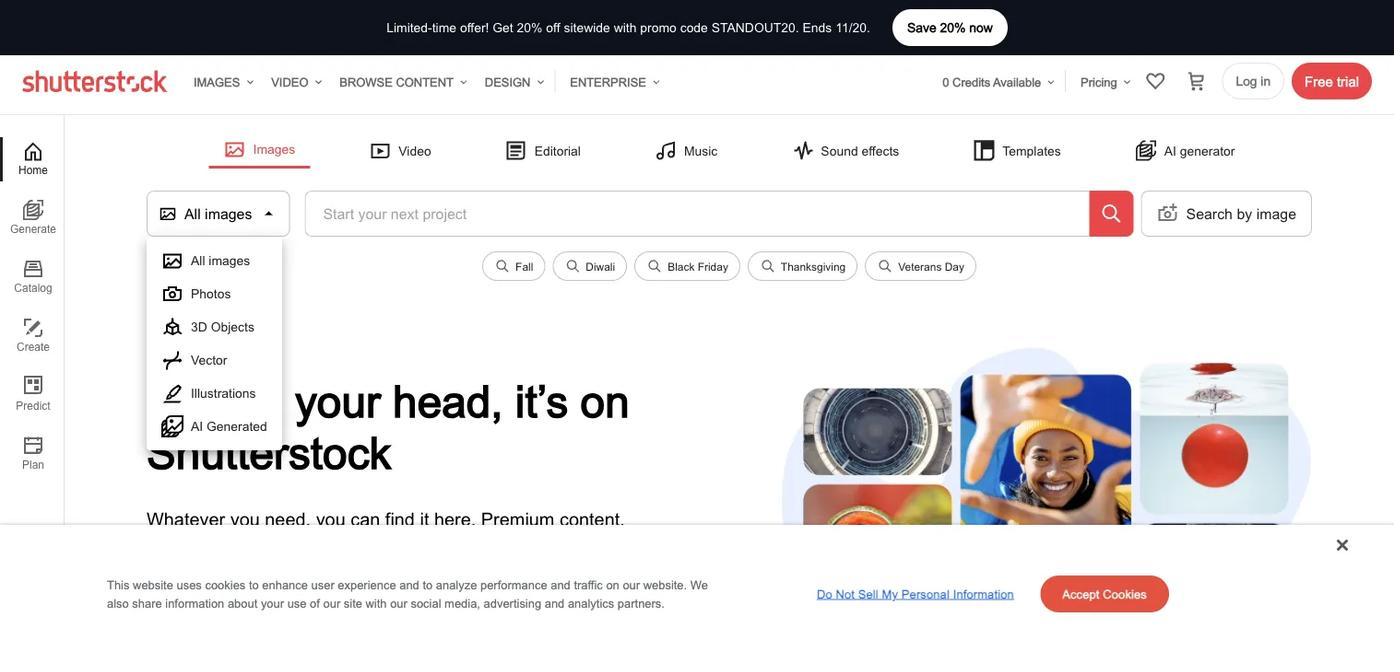 Task type: vqa. For each thing, say whether or not it's contained in the screenshot.
Photos
yes



Task type: describe. For each thing, give the bounding box(es) containing it.
sell
[[858, 587, 879, 601]]

tab list containing home
[[0, 137, 64, 491]]

innovation—all
[[379, 538, 499, 559]]

cart image
[[1185, 70, 1207, 92]]

0 credits available link
[[935, 64, 1058, 100]]

music
[[684, 143, 718, 158]]

predict
[[16, 400, 50, 413]]

limited-
[[386, 20, 432, 35]]

images for all images button
[[205, 205, 252, 222]]

and left the "analytics"
[[545, 597, 565, 610]]

enhance
[[262, 579, 308, 592]]

free trial button
[[1292, 63, 1372, 100]]

credits
[[953, 75, 990, 89]]

all images for all images menu item
[[191, 254, 250, 268]]

search by image button
[[1141, 192, 1312, 236]]

information
[[953, 587, 1014, 601]]

images for all images menu item
[[209, 254, 250, 268]]

video inside menu item
[[399, 143, 431, 158]]

code inside with promo code
[[147, 597, 186, 618]]

veterans day
[[898, 260, 964, 273]]

time
[[432, 20, 456, 35]]

now
[[969, 20, 993, 35]]

video inside 'link'
[[271, 75, 308, 89]]

with inside with promo code
[[539, 567, 572, 589]]

uses
[[177, 579, 202, 592]]

diwali
[[586, 260, 615, 273]]

partners.
[[618, 597, 665, 610]]

can
[[351, 508, 380, 530]]

content
[[396, 75, 454, 89]]

premium
[[481, 508, 555, 530]]

log in
[[1236, 74, 1271, 89]]

home
[[18, 164, 48, 177]]

1 it's from the left
[[183, 375, 236, 426]]

illustrations menu item
[[147, 377, 282, 410]]

it
[[420, 508, 429, 530]]

black friday link
[[634, 252, 740, 289]]

design link
[[477, 64, 547, 100]]

traffic
[[574, 579, 603, 592]]

and left traffic
[[551, 579, 571, 592]]

2 it's from the left
[[515, 375, 568, 426]]

social
[[411, 597, 441, 610]]

if
[[147, 375, 171, 426]]

1 horizontal spatial 20%
[[517, 20, 543, 35]]

ai generator menu item
[[1120, 134, 1250, 167]]

home link
[[0, 137, 64, 182]]

by
[[1237, 205, 1252, 222]]

1 horizontal spatial our
[[390, 597, 407, 610]]

offer!
[[460, 20, 489, 35]]

generator
[[1180, 143, 1235, 158]]

for
[[231, 567, 259, 589]]

create link
[[0, 314, 64, 359]]

on inside if it's in your head, it's on shutterstock
[[580, 375, 629, 426]]

3d
[[191, 320, 207, 335]]

save 20% now
[[907, 20, 993, 35]]

analyze
[[436, 579, 477, 592]]

performance
[[480, 579, 547, 592]]

0 horizontal spatial sitewide
[[468, 567, 534, 589]]

0 vertical spatial sitewide
[[564, 20, 610, 35]]

all images button
[[147, 191, 290, 237]]

experience
[[338, 579, 396, 592]]

on inside this website uses cookies to enhance user experience and to analyze performance and traffic on our website. we also share information about your use of our site with our social media, advertising and analytics partners.
[[606, 579, 619, 592]]

information
[[165, 597, 224, 610]]

available
[[993, 75, 1041, 89]]

intuitive
[[147, 538, 209, 559]]

here.
[[434, 508, 476, 530]]

vector
[[191, 353, 227, 368]]

in inside if it's in your head, it's on shutterstock
[[249, 375, 283, 426]]

images link
[[186, 64, 256, 100]]

share
[[132, 597, 162, 610]]

day
[[945, 260, 964, 273]]

not
[[836, 587, 855, 601]]

generate link
[[0, 196, 64, 241]]

with promo code
[[147, 567, 629, 618]]

need,
[[265, 508, 311, 530]]

1 horizontal spatial in
[[1261, 74, 1271, 89]]

off
[[546, 20, 560, 35]]

use
[[287, 597, 307, 610]]

collections image
[[1145, 70, 1167, 92]]

fall button
[[482, 252, 545, 281]]

3d objects
[[191, 320, 254, 335]]

at
[[505, 538, 520, 559]]

save
[[907, 20, 936, 35]]

free
[[1305, 73, 1333, 89]]

trial
[[1337, 73, 1359, 89]]

veterans day link
[[865, 252, 976, 289]]

illustrations
[[191, 386, 256, 401]]

we
[[690, 579, 708, 592]]

promo inside with promo code
[[577, 567, 629, 589]]

analytics
[[568, 597, 614, 610]]

search
[[1186, 205, 1233, 222]]

your inside if it's in your head, it's on shutterstock
[[295, 375, 381, 426]]

veterans day button
[[865, 252, 976, 281]]

save 20% now link
[[892, 9, 1008, 46]]

ai for ai generated
[[191, 419, 203, 434]]

diwali button
[[553, 252, 627, 281]]



Task type: locate. For each thing, give the bounding box(es) containing it.
enterprise
[[570, 75, 646, 89]]

vector menu item
[[147, 344, 282, 377]]

standout20.
[[712, 20, 799, 35]]

log
[[1236, 74, 1257, 89]]

0 vertical spatial your
[[295, 375, 381, 426]]

2 horizontal spatial our
[[623, 579, 640, 592]]

and up social
[[399, 579, 419, 592]]

ai down illustrations menu item
[[191, 419, 203, 434]]

images up the photos menu item
[[209, 254, 250, 268]]

1 you from the left
[[230, 508, 260, 530]]

0 vertical spatial all
[[184, 205, 201, 222]]

our down save
[[390, 597, 407, 610]]

templates
[[1002, 143, 1061, 158]]

images inside menu item
[[253, 142, 295, 157]]

1 menu from the top
[[147, 133, 1312, 169]]

get
[[493, 20, 513, 35]]

limited
[[279, 567, 332, 589]]

with inside this website uses cookies to enhance user experience and to analyze performance and traffic on our website. we also share information about your use of our site with our social media, advertising and analytics partners.
[[366, 597, 387, 610]]

2 horizontal spatial ai
[[1164, 143, 1176, 158]]

1 horizontal spatial with
[[539, 567, 572, 589]]

in right log on the right top of page
[[1261, 74, 1271, 89]]

this
[[107, 579, 129, 592]]

1 vertical spatial in
[[249, 375, 283, 426]]

all images inside button
[[184, 205, 252, 222]]

20% down innovation—all
[[426, 567, 463, 589]]

1 vertical spatial images
[[253, 142, 295, 157]]

2 horizontal spatial your
[[525, 538, 561, 559]]

limited-time offer! get 20% off sitewide with promo code standout20. ends 11/20.
[[386, 20, 870, 35]]

code
[[680, 20, 708, 35], [147, 597, 186, 618]]

all images inside menu item
[[191, 254, 250, 268]]

video down content
[[399, 143, 431, 158]]

this website uses cookies to enhance user experience and to analyze performance and traffic on our website. we also share information about your use of our site with our social media, advertising and analytics partners.
[[107, 579, 708, 610]]

0 vertical spatial tab list
[[0, 137, 64, 491]]

0
[[943, 75, 949, 89]]

browse content
[[340, 75, 454, 89]]

create
[[17, 341, 50, 354]]

your down enhance
[[261, 597, 284, 610]]

you
[[230, 508, 260, 530], [316, 508, 345, 530]]

photos menu item
[[147, 278, 282, 311]]

all inside button
[[184, 205, 201, 222]]

0 vertical spatial promo
[[640, 20, 677, 35]]

2 tab list from the top
[[0, 567, 65, 664]]

head,
[[393, 375, 503, 426]]

in up shutterstock
[[249, 375, 283, 426]]

1 horizontal spatial ai
[[357, 538, 374, 559]]

a
[[264, 567, 274, 589]]

0 vertical spatial ai
[[1164, 143, 1176, 158]]

website
[[133, 579, 173, 592]]

website.
[[643, 579, 687, 592]]

1 horizontal spatial to
[[423, 579, 433, 592]]

1 vertical spatial code
[[147, 597, 186, 618]]

20% left off
[[517, 20, 543, 35]]

media,
[[444, 597, 480, 610]]

0 horizontal spatial video
[[271, 75, 308, 89]]

0 vertical spatial images
[[194, 75, 240, 89]]

0 credits available
[[943, 75, 1041, 89]]

your inside whatever you need, you can find it here. premium content, intuitive design tools, and ai innovation—all at your fingertips. for a limited time,
[[525, 538, 561, 559]]

personal
[[902, 587, 950, 601]]

3d objects menu item
[[147, 311, 282, 344]]

black
[[668, 260, 695, 273]]

1 vertical spatial all
[[191, 254, 205, 268]]

1 horizontal spatial code
[[680, 20, 708, 35]]

video
[[271, 75, 308, 89], [399, 143, 431, 158]]

ai generated menu item
[[147, 410, 282, 443]]

sound effects menu item
[[777, 134, 914, 167]]

images
[[194, 75, 240, 89], [253, 142, 295, 157]]

0 vertical spatial code
[[680, 20, 708, 35]]

sound
[[821, 143, 858, 158]]

all inside menu item
[[191, 254, 205, 268]]

2 horizontal spatial with
[[614, 20, 637, 35]]

do not sell my personal information
[[817, 587, 1014, 601]]

1 vertical spatial video
[[399, 143, 431, 158]]

0 horizontal spatial code
[[147, 597, 186, 618]]

2 you from the left
[[316, 508, 345, 530]]

thanksgiving
[[781, 260, 846, 273]]

1 horizontal spatial video
[[399, 143, 431, 158]]

1 to from the left
[[249, 579, 259, 592]]

2 menu from the top
[[147, 237, 282, 451]]

tools,
[[273, 538, 317, 559]]

catalog link
[[0, 255, 64, 300]]

shutterstock image
[[22, 70, 171, 92]]

our up partners.
[[623, 579, 640, 592]]

ai generator
[[1164, 143, 1235, 158]]

2 vertical spatial your
[[261, 597, 284, 610]]

images down video 'link'
[[253, 142, 295, 157]]

0 vertical spatial menu
[[147, 133, 1312, 169]]

20% for now
[[940, 20, 966, 35]]

0 horizontal spatial to
[[249, 579, 259, 592]]

menu containing images
[[147, 133, 1312, 169]]

sitewide right off
[[564, 20, 610, 35]]

ai
[[1164, 143, 1176, 158], [191, 419, 203, 434], [357, 538, 374, 559]]

accept
[[1062, 587, 1100, 601]]

1 horizontal spatial sitewide
[[564, 20, 610, 35]]

0 vertical spatial on
[[580, 375, 629, 426]]

video right images link
[[271, 75, 308, 89]]

our right of
[[323, 597, 340, 610]]

all for all images menu item
[[191, 254, 205, 268]]

to up social
[[423, 579, 433, 592]]

1 horizontal spatial you
[[316, 508, 345, 530]]

1 vertical spatial with
[[539, 567, 572, 589]]

whatever
[[147, 508, 225, 530]]

your up shutterstock
[[295, 375, 381, 426]]

all images up the photos menu item
[[191, 254, 250, 268]]

0 vertical spatial all images
[[184, 205, 252, 222]]

user
[[311, 579, 334, 592]]

all up 'photos'
[[191, 254, 205, 268]]

you up design
[[230, 508, 260, 530]]

0 horizontal spatial with
[[366, 597, 387, 610]]

0 vertical spatial video
[[271, 75, 308, 89]]

0 horizontal spatial promo
[[577, 567, 629, 589]]

menu
[[147, 133, 1312, 169], [147, 237, 282, 451]]

search by image
[[1186, 205, 1296, 222]]

whatever you need, you can find it here. premium content, intuitive design tools, and ai innovation—all at your fingertips. for a limited time,
[[147, 508, 625, 589]]

shutterstock
[[147, 427, 391, 478]]

photos
[[191, 287, 231, 301]]

all up all images menu item
[[184, 205, 201, 222]]

your
[[295, 375, 381, 426], [525, 538, 561, 559], [261, 597, 284, 610]]

accept cookies button
[[1040, 576, 1169, 613]]

all images up all images menu item
[[184, 205, 252, 222]]

with down experience in the bottom of the page
[[366, 597, 387, 610]]

0 horizontal spatial 20%
[[426, 567, 463, 589]]

menu containing all images
[[147, 237, 282, 451]]

1 horizontal spatial your
[[295, 375, 381, 426]]

log in link
[[1222, 63, 1284, 100]]

pricing link
[[1073, 64, 1134, 100]]

1 horizontal spatial it's
[[515, 375, 568, 426]]

1 vertical spatial all images
[[191, 254, 250, 268]]

images inside all images button
[[205, 205, 252, 222]]

2 vertical spatial with
[[366, 597, 387, 610]]

you left the can
[[316, 508, 345, 530]]

cookies
[[205, 579, 246, 592]]

save 20% sitewide
[[382, 567, 534, 589]]

standout20 .
[[191, 597, 317, 618]]

standout20
[[191, 597, 311, 618]]

sound effects
[[821, 143, 899, 158]]

tab list
[[0, 137, 64, 491], [0, 567, 65, 664]]

content,
[[560, 508, 625, 530]]

objects
[[211, 320, 254, 335]]

sitewide up advertising
[[468, 567, 534, 589]]

0 horizontal spatial our
[[323, 597, 340, 610]]

2 to from the left
[[423, 579, 433, 592]]

0 vertical spatial images
[[205, 205, 252, 222]]

1 vertical spatial sitewide
[[468, 567, 534, 589]]

editorial
[[534, 143, 581, 158]]

all images for all images button
[[184, 205, 252, 222]]

code down website
[[147, 597, 186, 618]]

promo up enterprise link
[[640, 20, 677, 35]]

do not sell my personal information button
[[809, 580, 1021, 609]]

plan
[[22, 459, 44, 472]]

fall link
[[482, 252, 545, 289]]

friday
[[698, 260, 728, 273]]

all images menu item
[[147, 244, 282, 278]]

and up time,
[[322, 538, 353, 559]]

all for all images button
[[184, 205, 201, 222]]

0 horizontal spatial your
[[261, 597, 284, 610]]

diwali link
[[553, 252, 627, 289]]

all
[[184, 205, 201, 222], [191, 254, 205, 268]]

ai down the can
[[357, 538, 374, 559]]

music menu item
[[640, 134, 732, 167]]

2 vertical spatial ai
[[357, 538, 374, 559]]

1 vertical spatial on
[[606, 579, 619, 592]]

images menu item
[[209, 133, 310, 169]]

browse content link
[[332, 64, 470, 100]]

video menu item
[[354, 134, 446, 167]]

images left video 'link'
[[194, 75, 240, 89]]

1 vertical spatial your
[[525, 538, 561, 559]]

20% for sitewide
[[426, 567, 463, 589]]

predict link
[[0, 373, 64, 418]]

1 vertical spatial tab list
[[0, 567, 65, 664]]

do
[[817, 587, 832, 601]]

1 vertical spatial ai
[[191, 419, 203, 434]]

0 horizontal spatial you
[[230, 508, 260, 530]]

0 horizontal spatial ai
[[191, 419, 203, 434]]

0 horizontal spatial in
[[249, 375, 283, 426]]

0 horizontal spatial it's
[[183, 375, 236, 426]]

catalog
[[14, 282, 52, 295]]

editorial menu item
[[490, 134, 596, 167]]

and inside whatever you need, you can find it here. premium content, intuitive design tools, and ai innovation—all at your fingertips. for a limited time,
[[322, 538, 353, 559]]

accept cookies
[[1062, 587, 1147, 601]]

1 horizontal spatial promo
[[640, 20, 677, 35]]

thanksgiving button
[[748, 252, 858, 281]]

on
[[580, 375, 629, 426], [606, 579, 619, 592]]

ai left generator
[[1164, 143, 1176, 158]]

thanksgiving link
[[748, 252, 858, 289]]

black friday
[[668, 260, 728, 273]]

black friday button
[[634, 252, 740, 281]]

with up enterprise link
[[614, 20, 637, 35]]

templates menu item
[[958, 134, 1076, 167]]

11/20.
[[835, 20, 870, 35]]

0 vertical spatial with
[[614, 20, 637, 35]]

code left standout20.
[[680, 20, 708, 35]]

effects
[[862, 143, 899, 158]]

images up all images menu item
[[205, 205, 252, 222]]

20% left now
[[940, 20, 966, 35]]

your right at
[[525, 538, 561, 559]]

0 horizontal spatial images
[[194, 75, 240, 89]]

privacy alert dialog
[[0, 526, 1394, 664]]

image
[[1256, 205, 1296, 222]]

1 vertical spatial images
[[209, 254, 250, 268]]

images inside all images menu item
[[209, 254, 250, 268]]

to left a on the left of page
[[249, 579, 259, 592]]

1 horizontal spatial images
[[253, 142, 295, 157]]

1 vertical spatial promo
[[577, 567, 629, 589]]

with left traffic
[[539, 567, 572, 589]]

2 horizontal spatial 20%
[[940, 20, 966, 35]]

cookies
[[1103, 587, 1147, 601]]

ai inside whatever you need, you can find it here. premium content, intuitive design tools, and ai innovation—all at your fingertips. for a limited time,
[[357, 538, 374, 559]]

1 tab list from the top
[[0, 137, 64, 491]]

0 vertical spatial in
[[1261, 74, 1271, 89]]

ai for ai generator
[[1164, 143, 1176, 158]]

promo up the "analytics"
[[577, 567, 629, 589]]

1 vertical spatial menu
[[147, 237, 282, 451]]

ai generated
[[191, 419, 267, 434]]

search image
[[1100, 203, 1123, 225]]

browse
[[340, 75, 393, 89]]

site
[[344, 597, 362, 610]]

.
[[311, 597, 317, 618]]

your inside this website uses cookies to enhance user experience and to analyze performance and traffic on our website. we also share information about your use of our site with our social media, advertising and analytics partners.
[[261, 597, 284, 610]]



